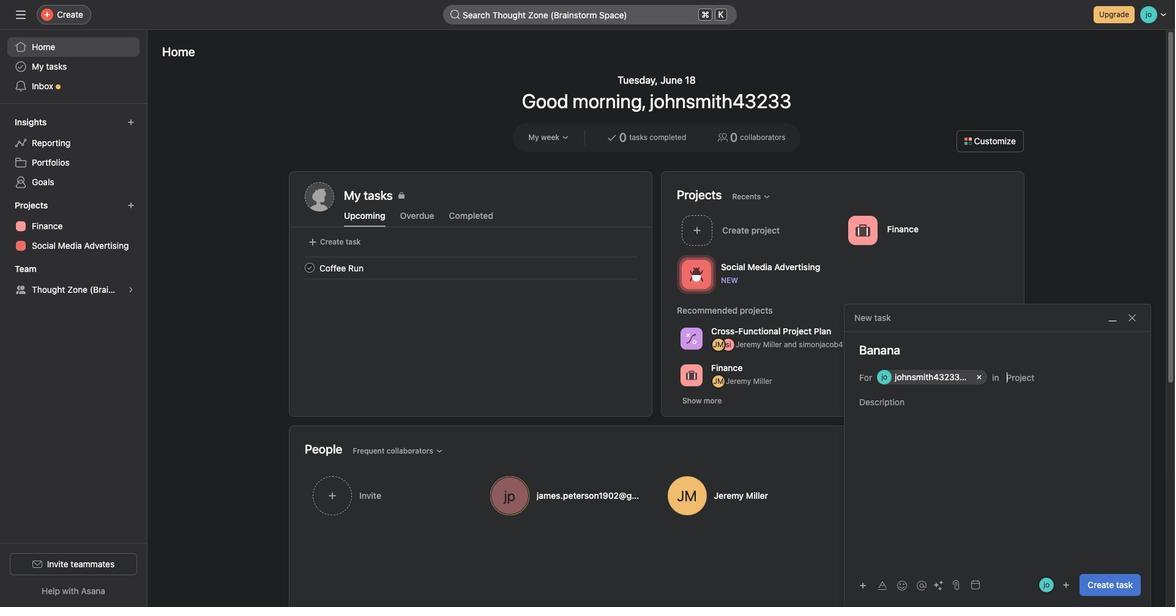 Task type: describe. For each thing, give the bounding box(es) containing it.
Task name text field
[[845, 342, 1151, 359]]

isinverse image
[[451, 10, 460, 20]]

briefcase image
[[686, 370, 697, 381]]

si image
[[726, 339, 731, 351]]

hide sidebar image
[[16, 10, 26, 20]]

2 jm image from the top
[[713, 376, 724, 388]]

projects element
[[0, 195, 147, 258]]

bug image
[[689, 267, 704, 282]]

0 horizontal spatial list item
[[290, 257, 652, 279]]

jo image
[[1044, 578, 1050, 593]]

insert an object image
[[859, 582, 867, 590]]

new project or portfolio image
[[127, 202, 135, 209]]

1 horizontal spatial list item
[[677, 212, 843, 249]]

at mention image
[[917, 581, 927, 591]]

global element
[[0, 30, 147, 103]]

Mark complete checkbox
[[302, 261, 317, 275]]



Task type: locate. For each thing, give the bounding box(es) containing it.
teams element
[[0, 258, 147, 302]]

jo image
[[882, 370, 888, 385]]

jm image left si image
[[713, 339, 724, 351]]

formatting image
[[878, 581, 888, 591]]

cell
[[877, 370, 987, 385]]

0 vertical spatial jm image
[[713, 339, 724, 351]]

jm image
[[713, 339, 724, 351], [713, 376, 724, 388]]

briefcase image
[[855, 223, 870, 238]]

minimize image
[[1108, 313, 1118, 323]]

list item
[[677, 212, 843, 249], [290, 257, 652, 279]]

line_and_symbols image
[[686, 334, 697, 345]]

0 vertical spatial list item
[[677, 212, 843, 249]]

dismiss recommendation image
[[993, 372, 1000, 380]]

mark complete image
[[302, 261, 317, 275]]

1 vertical spatial list item
[[290, 257, 652, 279]]

new insights image
[[127, 119, 135, 126]]

toolbar
[[855, 577, 948, 595]]

see details, thought zone (brainstorm space) image
[[127, 286, 135, 294]]

1 jm image from the top
[[713, 339, 724, 351]]

jm image right briefcase image
[[713, 376, 724, 388]]

None field
[[443, 5, 737, 24]]

dialog
[[845, 305, 1151, 608]]

close image
[[1128, 313, 1137, 323]]

1 vertical spatial jm image
[[713, 376, 724, 388]]

add or remove collaborators from this task image
[[1063, 582, 1070, 589]]

add profile photo image
[[305, 182, 334, 212]]

insights element
[[0, 111, 147, 195]]

Search tasks, projects, and more text field
[[443, 5, 737, 24]]



Task type: vqa. For each thing, say whether or not it's contained in the screenshot.
Insert an object IMAGE
yes



